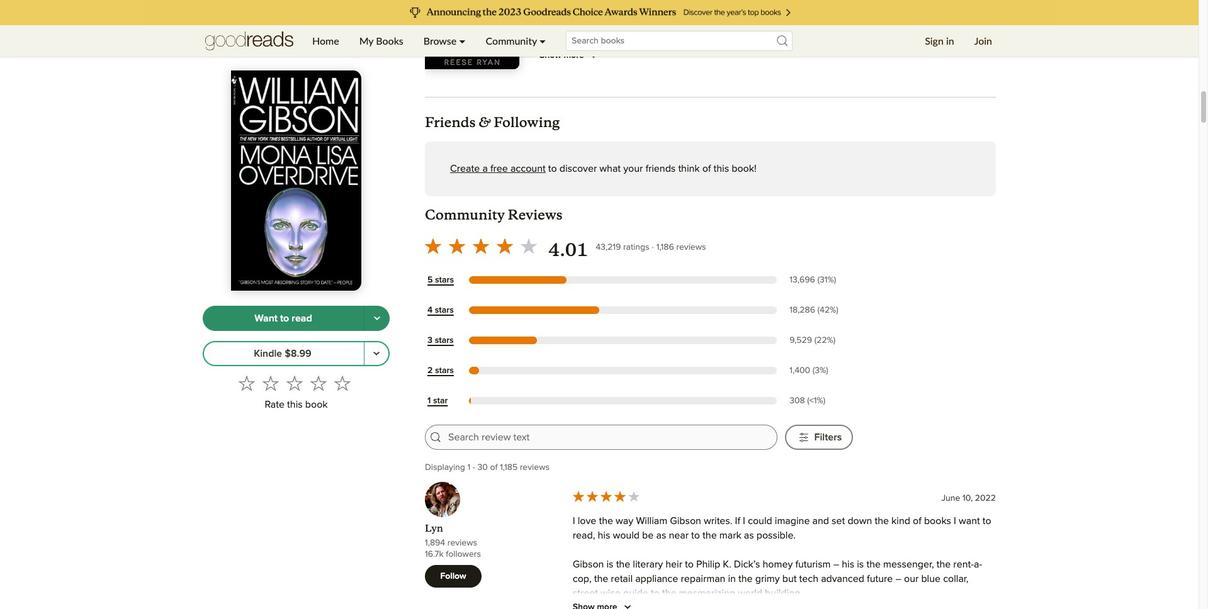 Task type: locate. For each thing, give the bounding box(es) containing it.
guide
[[623, 589, 648, 599]]

1 left -
[[467, 464, 470, 472]]

1 horizontal spatial gibson
[[670, 516, 701, 526]]

reviews right the 1,185 at the left bottom of the page
[[520, 464, 550, 472]]

rate this book element
[[203, 372, 390, 415]]

stars right 4 at the bottom left of page
[[435, 306, 454, 315]]

homey
[[763, 560, 793, 570]]

16.7k
[[425, 550, 444, 559]]

1 stars from the top
[[435, 276, 454, 284]]

to right account
[[548, 164, 557, 174]]

1 vertical spatial 1
[[467, 464, 470, 472]]

0 horizontal spatial –
[[833, 560, 839, 570]]

community ▾
[[486, 35, 546, 47]]

1 horizontal spatial is
[[857, 560, 864, 570]]

ratings
[[623, 243, 649, 252]]

his
[[598, 531, 610, 541], [842, 560, 854, 570]]

displaying
[[425, 464, 465, 472]]

this right rate
[[287, 400, 303, 410]]

number of ratings and percentage of total ratings element containing 13,696 (31%)
[[787, 274, 853, 286]]

i left want
[[954, 516, 956, 526]]

our
[[904, 574, 919, 584]]

rate
[[265, 400, 285, 410]]

gibson
[[670, 516, 701, 526], [573, 560, 604, 570]]

sign in
[[925, 35, 954, 47]]

to
[[548, 164, 557, 174], [280, 313, 289, 323], [983, 516, 991, 526], [691, 531, 700, 541], [685, 560, 694, 570], [651, 589, 660, 599]]

gibson up near
[[670, 516, 701, 526]]

1 horizontal spatial as
[[744, 531, 754, 541]]

1 vertical spatial –
[[896, 574, 902, 584]]

0 vertical spatial this
[[714, 164, 729, 174]]

literary
[[633, 560, 663, 570]]

in right sign
[[946, 35, 954, 47]]

1 vertical spatial gibson
[[573, 560, 604, 570]]

rate 4 out of 5 image
[[310, 375, 326, 392]]

1 number of ratings and percentage of total ratings element from the top
[[787, 274, 853, 286]]

the
[[599, 516, 613, 526], [875, 516, 889, 526], [703, 531, 717, 541], [616, 560, 630, 570], [867, 560, 881, 570], [937, 560, 951, 570], [594, 574, 608, 584], [739, 574, 753, 584], [662, 589, 676, 599]]

3 stars from the top
[[435, 336, 454, 345]]

5 number of ratings and percentage of total ratings element from the top
[[787, 395, 853, 407]]

home
[[312, 35, 339, 47]]

of right kind
[[913, 516, 922, 526]]

1 horizontal spatial 1
[[467, 464, 470, 472]]

0 vertical spatial reviews
[[676, 243, 706, 252]]

near
[[669, 531, 689, 541]]

gibson up 'cop,'
[[573, 560, 604, 570]]

▾ inside browse ▾ link
[[459, 35, 466, 47]]

0 vertical spatial in
[[946, 35, 954, 47]]

1 vertical spatial of
[[490, 464, 498, 472]]

would
[[613, 531, 640, 541]]

4 number of ratings and percentage of total ratings element from the top
[[787, 365, 853, 377]]

number of ratings and percentage of total ratings element containing 18,286 (42%)
[[787, 305, 853, 316]]

to right want
[[983, 516, 991, 526]]

1 vertical spatial community
[[425, 207, 505, 224]]

follow
[[440, 572, 466, 581]]

1 horizontal spatial in
[[946, 35, 954, 47]]

&
[[479, 112, 491, 131]]

– up advanced in the right of the page
[[833, 560, 839, 570]]

community for community reviews
[[425, 207, 505, 224]]

0 vertical spatial his
[[598, 531, 610, 541]]

is up retail
[[607, 560, 614, 570]]

1 ▾ from the left
[[459, 35, 466, 47]]

2 ▾ from the left
[[539, 35, 546, 47]]

mark
[[719, 531, 741, 541]]

0 horizontal spatial 1
[[428, 396, 431, 405]]

could
[[748, 516, 772, 526]]

the down writes.
[[703, 531, 717, 541]]

number of ratings and percentage of total ratings element up (3%)
[[787, 335, 853, 347]]

kindle
[[254, 349, 282, 359]]

2
[[428, 366, 433, 375]]

1 vertical spatial in
[[728, 574, 736, 584]]

1
[[428, 396, 431, 405], [467, 464, 470, 472]]

0 vertical spatial community
[[486, 35, 537, 47]]

2 horizontal spatial of
[[913, 516, 922, 526]]

what
[[600, 164, 621, 174]]

5
[[428, 276, 433, 284]]

rating 4.01 out of 5 image
[[421, 234, 541, 258]]

1 horizontal spatial of
[[702, 164, 711, 174]]

number of ratings and percentage of total ratings element up the '18,286 (42%)' on the right of the page
[[787, 274, 853, 286]]

the up collar,
[[937, 560, 951, 570]]

2 vertical spatial reviews
[[448, 539, 477, 548]]

the up future
[[867, 560, 881, 570]]

0 horizontal spatial gibson
[[573, 560, 604, 570]]

None search field
[[556, 31, 803, 51]]

number of ratings and percentage of total ratings element containing 308 (<1%)
[[787, 395, 853, 407]]

of
[[702, 164, 711, 174], [490, 464, 498, 472], [913, 516, 922, 526]]

my
[[359, 35, 373, 47]]

star
[[433, 396, 448, 405]]

3 i from the left
[[954, 516, 956, 526]]

advertisement region
[[425, 0, 818, 16]]

1 i from the left
[[573, 516, 575, 526]]

create a free account link
[[450, 164, 546, 174]]

of inside 'i love the way william gibson writes. if i could imagine and set down the kind of books i want to read, his would be as near to the mark as possible.'
[[913, 516, 922, 526]]

to right near
[[691, 531, 700, 541]]

0 vertical spatial gibson
[[670, 516, 701, 526]]

street
[[573, 589, 598, 599]]

as down could
[[744, 531, 754, 541]]

number of ratings and percentage of total ratings element containing 1,400 (3%)
[[787, 365, 853, 377]]

his up advanced in the right of the page
[[842, 560, 854, 570]]

0 horizontal spatial i
[[573, 516, 575, 526]]

my books
[[359, 35, 403, 47]]

rate 5 out of 5 image
[[334, 375, 350, 392]]

0 horizontal spatial as
[[656, 531, 666, 541]]

books
[[376, 35, 403, 47]]

lyn
[[425, 523, 443, 535]]

retail
[[611, 574, 633, 584]]

9,529
[[790, 336, 812, 345]]

book!
[[732, 164, 757, 174]]

possible.
[[757, 531, 796, 541]]

in down the k.
[[728, 574, 736, 584]]

of right the think
[[702, 164, 711, 174]]

Search by book title or ISBN text field
[[566, 31, 793, 51]]

1 vertical spatial his
[[842, 560, 854, 570]]

0 horizontal spatial of
[[490, 464, 498, 472]]

stars right 2
[[435, 366, 454, 375]]

kindle $8.99 link
[[203, 341, 365, 367]]

2 vertical spatial of
[[913, 516, 922, 526]]

0 horizontal spatial in
[[728, 574, 736, 584]]

1 as from the left
[[656, 531, 666, 541]]

mesmerizing
[[679, 589, 735, 599]]

0 horizontal spatial his
[[598, 531, 610, 541]]

dick's
[[734, 560, 760, 570]]

4.01
[[548, 239, 588, 261]]

is up advanced in the right of the page
[[857, 560, 864, 570]]

1 horizontal spatial reviews
[[520, 464, 550, 472]]

1,185
[[500, 464, 518, 472]]

as right be
[[656, 531, 666, 541]]

this left book! at the right of page
[[714, 164, 729, 174]]

2 horizontal spatial i
[[954, 516, 956, 526]]

number of ratings and percentage of total ratings element
[[787, 274, 853, 286], [787, 305, 853, 316], [787, 335, 853, 347], [787, 365, 853, 377], [787, 395, 853, 407]]

▾ inside community ▾ link
[[539, 35, 546, 47]]

0 horizontal spatial reviews
[[448, 539, 477, 548]]

of right 30
[[490, 464, 498, 472]]

number of ratings and percentage of total ratings element up (<1%)
[[787, 365, 853, 377]]

3 number of ratings and percentage of total ratings element from the top
[[787, 335, 853, 347]]

a-
[[974, 560, 982, 570]]

displaying 1 - 30 of 1,185 reviews
[[425, 464, 550, 472]]

number of ratings and percentage of total ratings element for 3 stars
[[787, 335, 853, 347]]

i left love
[[573, 516, 575, 526]]

▾ right browse
[[459, 35, 466, 47]]

average rating of 4.01 stars. figure
[[421, 234, 596, 262]]

▾ for community ▾
[[539, 35, 546, 47]]

want
[[959, 516, 980, 526]]

–
[[833, 560, 839, 570], [896, 574, 902, 584]]

1 horizontal spatial this
[[714, 164, 729, 174]]

0 vertical spatial of
[[702, 164, 711, 174]]

number of ratings and percentage of total ratings element containing 9,529 (22%)
[[787, 335, 853, 347]]

reviews up followers at bottom left
[[448, 539, 477, 548]]

william
[[636, 516, 667, 526]]

community
[[486, 35, 537, 47], [425, 207, 505, 224]]

1 vertical spatial this
[[287, 400, 303, 410]]

to down "appliance"
[[651, 589, 660, 599]]

1 left the star
[[428, 396, 431, 405]]

to left read
[[280, 313, 289, 323]]

1 horizontal spatial i
[[743, 516, 745, 526]]

1 horizontal spatial ▾
[[539, 35, 546, 47]]

browse ▾ link
[[413, 25, 476, 57]]

his right read,
[[598, 531, 610, 541]]

0 horizontal spatial ▾
[[459, 35, 466, 47]]

lyn link
[[425, 523, 443, 535]]

world
[[738, 589, 762, 599]]

2 horizontal spatial reviews
[[676, 243, 706, 252]]

stars right the 5
[[435, 276, 454, 284]]

4 stars from the top
[[435, 366, 454, 375]]

philip
[[696, 560, 720, 570]]

kindle $8.99
[[254, 349, 311, 359]]

0 horizontal spatial this
[[287, 400, 303, 410]]

1,894
[[425, 539, 445, 548]]

– left our on the bottom
[[896, 574, 902, 584]]

2 i from the left
[[743, 516, 745, 526]]

2 number of ratings and percentage of total ratings element from the top
[[787, 305, 853, 316]]

gibson is the literary heir to philip k. dick's homey futurism – his is the messenger, the rent-a- cop, the retail appliance repairman in the grimy but tech advanced future – our blue collar, street wise guide to the mesmerizing world building.
[[573, 560, 982, 599]]

show more
[[540, 51, 586, 60]]

profile image for lyn. image
[[425, 482, 460, 518]]

1 horizontal spatial his
[[842, 560, 854, 570]]

want to read button
[[203, 306, 365, 331]]

the up retail
[[616, 560, 630, 570]]

0 horizontal spatial is
[[607, 560, 614, 570]]

as
[[656, 531, 666, 541], [744, 531, 754, 541]]

more
[[564, 51, 584, 60]]

number of ratings and percentage of total ratings element down (3%)
[[787, 395, 853, 407]]

▾ for browse ▾
[[459, 35, 466, 47]]

discover
[[560, 164, 597, 174]]

5 stars
[[428, 276, 454, 284]]

stars right 3
[[435, 336, 454, 345]]

i right the if
[[743, 516, 745, 526]]

my books link
[[349, 25, 413, 57]]

to right heir
[[685, 560, 694, 570]]

rate 3 out of 5 image
[[286, 375, 303, 392]]

is
[[607, 560, 614, 570], [857, 560, 864, 570]]

in inside gibson is the literary heir to philip k. dick's homey futurism – his is the messenger, the rent-a- cop, the retail appliance repairman in the grimy but tech advanced future – our blue collar, street wise guide to the mesmerizing world building.
[[728, 574, 736, 584]]

reviews right '1,186'
[[676, 243, 706, 252]]

2 stars from the top
[[435, 306, 454, 315]]

reviews
[[508, 207, 563, 224]]

lyn 1,894 reviews 16.7k followers
[[425, 523, 481, 559]]

rent-
[[953, 560, 974, 570]]

(3%)
[[813, 366, 828, 375]]

rating 4 out of 5 image
[[572, 490, 641, 504]]

▾ up show
[[539, 35, 546, 47]]

friends
[[646, 164, 676, 174]]

number of ratings and percentage of total ratings element up (22%)
[[787, 305, 853, 316]]

1 vertical spatial reviews
[[520, 464, 550, 472]]

join link
[[964, 25, 1002, 57]]



Task type: describe. For each thing, give the bounding box(es) containing it.
think
[[678, 164, 700, 174]]

home image
[[205, 25, 293, 57]]

cop,
[[573, 574, 592, 584]]

308 (<1%)
[[790, 396, 826, 405]]

your
[[623, 164, 643, 174]]

1,400
[[790, 366, 810, 375]]

30
[[478, 464, 488, 472]]

community reviews
[[425, 207, 563, 224]]

43,219 ratings
[[596, 243, 649, 252]]

and
[[813, 516, 829, 526]]

2 as from the left
[[744, 531, 754, 541]]

repairman
[[681, 574, 726, 584]]

the left kind
[[875, 516, 889, 526]]

gibson inside 'i love the way william gibson writes. if i could imagine and set down the kind of books i want to read, his would be as near to the mark as possible.'
[[670, 516, 701, 526]]

gibson inside gibson is the literary heir to philip k. dick's homey futurism – his is the messenger, the rent-a- cop, the retail appliance repairman in the grimy but tech advanced future – our blue collar, street wise guide to the mesmerizing world building.
[[573, 560, 604, 570]]

filters button
[[785, 425, 853, 450]]

books
[[924, 516, 951, 526]]

create a free account to discover what your friends think of this book!
[[450, 164, 757, 174]]

friends
[[425, 114, 476, 131]]

4 stars
[[428, 306, 454, 315]]

want to read
[[255, 313, 312, 323]]

number of ratings and percentage of total ratings element for 1 star
[[787, 395, 853, 407]]

if
[[735, 516, 740, 526]]

4
[[428, 306, 433, 315]]

3
[[428, 336, 433, 345]]

0 vertical spatial –
[[833, 560, 839, 570]]

following
[[494, 114, 560, 131]]

june 10, 2022
[[942, 494, 996, 503]]

create
[[450, 164, 480, 174]]

stars for 2 stars
[[435, 366, 454, 375]]

1 is from the left
[[607, 560, 614, 570]]

number of ratings and percentage of total ratings element for 5 stars
[[787, 274, 853, 286]]

grimy
[[755, 574, 780, 584]]

reviews inside figure
[[676, 243, 706, 252]]

followers
[[446, 550, 481, 559]]

tech
[[799, 574, 818, 584]]

rate this book
[[265, 400, 328, 410]]

stars for 3 stars
[[435, 336, 454, 345]]

future
[[867, 574, 893, 584]]

june
[[942, 494, 960, 503]]

blue
[[921, 574, 941, 584]]

(22%)
[[815, 336, 836, 345]]

43,219 ratings and 1,186 reviews figure
[[596, 239, 706, 254]]

home link
[[302, 25, 349, 57]]

love
[[578, 516, 596, 526]]

imagine
[[775, 516, 810, 526]]

june 10, 2022 link
[[942, 494, 996, 503]]

(42%)
[[818, 306, 839, 315]]

rate 2 out of 5 image
[[262, 375, 279, 392]]

to inside button
[[280, 313, 289, 323]]

Search review text search field
[[448, 430, 770, 445]]

browse
[[424, 35, 457, 47]]

sign
[[925, 35, 944, 47]]

k.
[[723, 560, 731, 570]]

rate 1 out of 5 image
[[238, 375, 255, 392]]

308
[[790, 396, 805, 405]]

want
[[255, 313, 278, 323]]

show
[[540, 51, 562, 60]]

browse ▾
[[424, 35, 466, 47]]

reviews inside lyn 1,894 reviews 16.7k followers
[[448, 539, 477, 548]]

2 is from the left
[[857, 560, 864, 570]]

stars for 4 stars
[[435, 306, 454, 315]]

book cover image
[[425, 0, 519, 69]]

writes.
[[704, 516, 733, 526]]

building.
[[765, 589, 803, 599]]

13,696 (31%)
[[790, 276, 836, 284]]

read
[[292, 313, 312, 323]]

wise
[[601, 589, 621, 599]]

account
[[511, 164, 546, 174]]

(<1%)
[[807, 396, 826, 405]]

join
[[974, 35, 992, 47]]

discover the winners for the best books of the year in the 2023 goodreads choice awards image
[[141, 0, 1057, 25]]

number of ratings and percentage of total ratings element for 4 stars
[[787, 305, 853, 316]]

18,286 (42%)
[[790, 306, 839, 315]]

0 vertical spatial 1
[[428, 396, 431, 405]]

the up 'wise'
[[594, 574, 608, 584]]

filters
[[814, 432, 842, 442]]

appliance
[[635, 574, 678, 584]]

his inside gibson is the literary heir to philip k. dick's homey futurism – his is the messenger, the rent-a- cop, the retail appliance repairman in the grimy but tech advanced future – our blue collar, street wise guide to the mesmerizing world building.
[[842, 560, 854, 570]]

community ▾ link
[[476, 25, 556, 57]]

stars for 5 stars
[[435, 276, 454, 284]]

community for community ▾
[[486, 35, 537, 47]]

the left the 'way'
[[599, 516, 613, 526]]

follow button
[[425, 566, 482, 588]]

2022
[[975, 494, 996, 503]]

rating 0 out of 5 group
[[235, 372, 354, 395]]

the down "appliance"
[[662, 589, 676, 599]]

the down dick's
[[739, 574, 753, 584]]

messenger,
[[883, 560, 934, 570]]

kind
[[892, 516, 910, 526]]

way
[[616, 516, 633, 526]]

i love the way william gibson writes. if i could imagine and set down the kind of books i want to read, his would be as near to the mark as possible.
[[573, 516, 991, 541]]

but
[[782, 574, 797, 584]]

review by lyn element
[[425, 482, 996, 609]]

book
[[305, 400, 328, 410]]

1 horizontal spatial –
[[896, 574, 902, 584]]

his inside 'i love the way william gibson writes. if i could imagine and set down the kind of books i want to read, his would be as near to the mark as possible.'
[[598, 531, 610, 541]]

1,400 (3%)
[[790, 366, 828, 375]]

read,
[[573, 531, 595, 541]]

futurism
[[795, 560, 831, 570]]

number of ratings and percentage of total ratings element for 2 stars
[[787, 365, 853, 377]]

be
[[642, 531, 654, 541]]



Task type: vqa. For each thing, say whether or not it's contained in the screenshot.
Create a free account to discover what your friends think of this book!
yes



